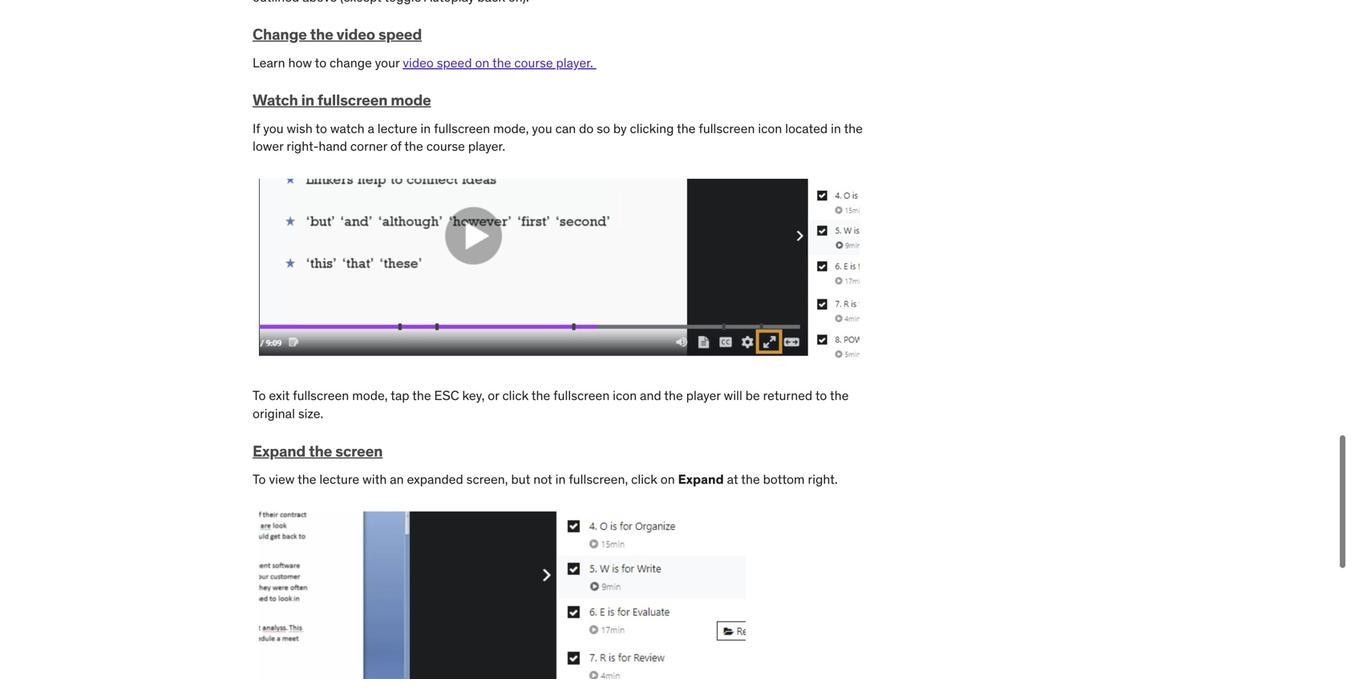 Task type: describe. For each thing, give the bounding box(es) containing it.
in up wish
[[301, 90, 314, 110]]

bottom
[[763, 471, 805, 488]]

0 vertical spatial to
[[315, 54, 327, 71]]

size.
[[298, 405, 324, 422]]

to exit fullscreen mode, tap the esc key, or click the fullscreen icon and the player will be returned to the original size.
[[253, 387, 849, 422]]

icon inside to exit fullscreen mode, tap the esc key, or click the fullscreen icon and the player will be returned to the original size.
[[613, 387, 637, 404]]

lecture inside if you wish to watch a lecture in fullscreen mode, you can do so by clicking the fullscreen icon located in the lower right-hand corner of the course player.
[[378, 120, 418, 137]]

screen
[[335, 441, 383, 461]]

will
[[724, 387, 743, 404]]

or
[[488, 387, 499, 404]]

by
[[614, 120, 627, 137]]

0 vertical spatial video
[[337, 25, 375, 44]]

0 horizontal spatial speed
[[379, 25, 422, 44]]

in down mode
[[421, 120, 431, 137]]

1 vertical spatial click
[[631, 471, 658, 488]]

watch
[[330, 120, 365, 137]]

fullscreen down video speed on the course player. link
[[434, 120, 490, 137]]

in right located
[[831, 120, 842, 137]]

video speed on the course player. link
[[403, 54, 597, 71]]

tap
[[391, 387, 410, 404]]

1 vertical spatial lecture
[[320, 471, 360, 488]]

right.
[[808, 471, 838, 488]]

2 you from the left
[[532, 120, 553, 137]]

expanded
[[407, 471, 464, 488]]

your
[[375, 54, 400, 71]]

fullscreen up the "watch"
[[318, 90, 388, 110]]

expand the screen
[[253, 441, 383, 461]]

1 vertical spatial on
[[661, 471, 675, 488]]

hand
[[319, 138, 347, 155]]

corner
[[351, 138, 387, 155]]

so
[[597, 120, 610, 137]]

view
[[269, 471, 295, 488]]

watch_full_screen_mode.jpg image
[[259, 179, 860, 359]]

1 you from the left
[[263, 120, 284, 137]]

esc
[[434, 387, 459, 404]]

right-
[[287, 138, 319, 155]]

0 vertical spatial on
[[475, 54, 490, 71]]

watch
[[253, 90, 298, 110]]

to inside if you wish to watch a lecture in fullscreen mode, you can do so by clicking the fullscreen icon located in the lower right-hand corner of the course player.
[[316, 120, 327, 137]]

if
[[253, 120, 260, 137]]

if you wish to watch a lecture in fullscreen mode, you can do so by clicking the fullscreen icon located in the lower right-hand corner of the course player.
[[253, 120, 863, 155]]

player
[[686, 387, 721, 404]]

to view the lecture with an expanded screen, but not in fullscreen, click on expand at the bottom right.
[[253, 471, 838, 488]]

click inside to exit fullscreen mode, tap the esc key, or click the fullscreen icon and the player will be returned to the original size.
[[503, 387, 529, 404]]



Task type: vqa. For each thing, say whether or not it's contained in the screenshot.
selling
no



Task type: locate. For each thing, give the bounding box(es) containing it.
to
[[315, 54, 327, 71], [316, 120, 327, 137], [816, 387, 827, 404]]

fullscreen
[[318, 90, 388, 110], [434, 120, 490, 137], [699, 120, 755, 137], [293, 387, 349, 404], [554, 387, 610, 404]]

0 horizontal spatial click
[[503, 387, 529, 404]]

how
[[288, 54, 312, 71]]

exit
[[269, 387, 290, 404]]

change
[[253, 25, 307, 44]]

expanding_the_screen.jpg image
[[259, 512, 746, 680]]

1 vertical spatial player.
[[468, 138, 506, 155]]

1 vertical spatial to
[[253, 471, 266, 488]]

mode
[[391, 90, 431, 110]]

fullscreen up size. at the left bottom of page
[[293, 387, 349, 404]]

clicking
[[630, 120, 674, 137]]

to inside to exit fullscreen mode, tap the esc key, or click the fullscreen icon and the player will be returned to the original size.
[[253, 387, 266, 404]]

returned
[[763, 387, 813, 404]]

you
[[263, 120, 284, 137], [532, 120, 553, 137]]

1 horizontal spatial video
[[403, 54, 434, 71]]

mode, left the tap
[[352, 387, 388, 404]]

of
[[391, 138, 402, 155]]

0 horizontal spatial icon
[[613, 387, 637, 404]]

an
[[390, 471, 404, 488]]

1 horizontal spatial lecture
[[378, 120, 418, 137]]

mode, inside to exit fullscreen mode, tap the esc key, or click the fullscreen icon and the player will be returned to the original size.
[[352, 387, 388, 404]]

2 to from the top
[[253, 471, 266, 488]]

fullscreen right "clicking"
[[699, 120, 755, 137]]

player. inside if you wish to watch a lecture in fullscreen mode, you can do so by clicking the fullscreen icon located in the lower right-hand corner of the course player.
[[468, 138, 506, 155]]

1 horizontal spatial player.
[[556, 54, 594, 71]]

can
[[556, 120, 576, 137]]

in right not
[[556, 471, 566, 488]]

1 vertical spatial speed
[[437, 54, 472, 71]]

1 vertical spatial icon
[[613, 387, 637, 404]]

learn
[[253, 54, 285, 71]]

to inside to exit fullscreen mode, tap the esc key, or click the fullscreen icon and the player will be returned to the original size.
[[816, 387, 827, 404]]

click
[[503, 387, 529, 404], [631, 471, 658, 488]]

course right of
[[427, 138, 465, 155]]

click right fullscreen,
[[631, 471, 658, 488]]

on
[[475, 54, 490, 71], [661, 471, 675, 488]]

0 vertical spatial player.
[[556, 54, 594, 71]]

1 horizontal spatial speed
[[437, 54, 472, 71]]

to
[[253, 387, 266, 404], [253, 471, 266, 488]]

video right your
[[403, 54, 434, 71]]

0 horizontal spatial expand
[[253, 441, 306, 461]]

0 horizontal spatial course
[[427, 138, 465, 155]]

1 vertical spatial course
[[427, 138, 465, 155]]

click right or
[[503, 387, 529, 404]]

2 vertical spatial to
[[816, 387, 827, 404]]

expand left at
[[678, 471, 724, 488]]

icon inside if you wish to watch a lecture in fullscreen mode, you can do so by clicking the fullscreen icon located in the lower right-hand corner of the course player.
[[758, 120, 783, 137]]

learn how to change your video speed on the course player.
[[253, 54, 597, 71]]

the
[[310, 25, 334, 44], [493, 54, 511, 71], [677, 120, 696, 137], [844, 120, 863, 137], [405, 138, 423, 155], [412, 387, 431, 404], [532, 387, 551, 404], [665, 387, 683, 404], [830, 387, 849, 404], [309, 441, 332, 461], [298, 471, 316, 488], [741, 471, 760, 488]]

to left 'exit'
[[253, 387, 266, 404]]

expand
[[253, 441, 306, 461], [678, 471, 724, 488]]

screen,
[[467, 471, 508, 488]]

original
[[253, 405, 295, 422]]

fullscreen,
[[569, 471, 628, 488]]

at
[[727, 471, 739, 488]]

you left can
[[532, 120, 553, 137]]

1 horizontal spatial course
[[515, 54, 553, 71]]

course up if you wish to watch a lecture in fullscreen mode, you can do so by clicking the fullscreen icon located in the lower right-hand corner of the course player.
[[515, 54, 553, 71]]

fullscreen left the and
[[554, 387, 610, 404]]

0 vertical spatial to
[[253, 387, 266, 404]]

1 vertical spatial mode,
[[352, 387, 388, 404]]

mode,
[[493, 120, 529, 137], [352, 387, 388, 404]]

be
[[746, 387, 760, 404]]

0 vertical spatial icon
[[758, 120, 783, 137]]

icon left the and
[[613, 387, 637, 404]]

icon left located
[[758, 120, 783, 137]]

but
[[511, 471, 531, 488]]

1 horizontal spatial click
[[631, 471, 658, 488]]

not
[[534, 471, 553, 488]]

lecture up of
[[378, 120, 418, 137]]

and
[[640, 387, 662, 404]]

icon
[[758, 120, 783, 137], [613, 387, 637, 404]]

lecture down screen
[[320, 471, 360, 488]]

0 vertical spatial lecture
[[378, 120, 418, 137]]

course
[[515, 54, 553, 71], [427, 138, 465, 155]]

lecture
[[378, 120, 418, 137], [320, 471, 360, 488]]

in
[[301, 90, 314, 110], [421, 120, 431, 137], [831, 120, 842, 137], [556, 471, 566, 488]]

0 vertical spatial click
[[503, 387, 529, 404]]

to left view
[[253, 471, 266, 488]]

speed up your
[[379, 25, 422, 44]]

change the video speed
[[253, 25, 422, 44]]

speed
[[379, 25, 422, 44], [437, 54, 472, 71]]

0 horizontal spatial you
[[263, 120, 284, 137]]

key,
[[463, 387, 485, 404]]

0 horizontal spatial player.
[[468, 138, 506, 155]]

0 vertical spatial course
[[515, 54, 553, 71]]

located
[[786, 120, 828, 137]]

1 to from the top
[[253, 387, 266, 404]]

1 horizontal spatial you
[[532, 120, 553, 137]]

change
[[330, 54, 372, 71]]

speed right your
[[437, 54, 472, 71]]

you right if
[[263, 120, 284, 137]]

0 horizontal spatial video
[[337, 25, 375, 44]]

video up the 'change'
[[337, 25, 375, 44]]

0 vertical spatial mode,
[[493, 120, 529, 137]]

0 horizontal spatial on
[[475, 54, 490, 71]]

1 horizontal spatial mode,
[[493, 120, 529, 137]]

watch in fullscreen mode
[[253, 90, 431, 110]]

course inside if you wish to watch a lecture in fullscreen mode, you can do so by clicking the fullscreen icon located in the lower right-hand corner of the course player.
[[427, 138, 465, 155]]

1 horizontal spatial icon
[[758, 120, 783, 137]]

mode, inside if you wish to watch a lecture in fullscreen mode, you can do so by clicking the fullscreen icon located in the lower right-hand corner of the course player.
[[493, 120, 529, 137]]

1 vertical spatial video
[[403, 54, 434, 71]]

to right returned
[[816, 387, 827, 404]]

0 vertical spatial expand
[[253, 441, 306, 461]]

with
[[363, 471, 387, 488]]

1 vertical spatial to
[[316, 120, 327, 137]]

0 horizontal spatial mode,
[[352, 387, 388, 404]]

1 horizontal spatial expand
[[678, 471, 724, 488]]

1 horizontal spatial on
[[661, 471, 675, 488]]

mode, left can
[[493, 120, 529, 137]]

to up 'hand' on the top left of page
[[316, 120, 327, 137]]

video
[[337, 25, 375, 44], [403, 54, 434, 71]]

1 vertical spatial expand
[[678, 471, 724, 488]]

do
[[579, 120, 594, 137]]

to for to view the lecture with an expanded screen, but not in fullscreen, click on expand at the bottom right.
[[253, 471, 266, 488]]

to for to exit fullscreen mode, tap the esc key, or click the fullscreen icon and the player will be returned to the original size.
[[253, 387, 266, 404]]

to right how
[[315, 54, 327, 71]]

wish
[[287, 120, 313, 137]]

0 horizontal spatial lecture
[[320, 471, 360, 488]]

player.
[[556, 54, 594, 71], [468, 138, 506, 155]]

a
[[368, 120, 375, 137]]

0 vertical spatial speed
[[379, 25, 422, 44]]

expand up view
[[253, 441, 306, 461]]

lower
[[253, 138, 284, 155]]



